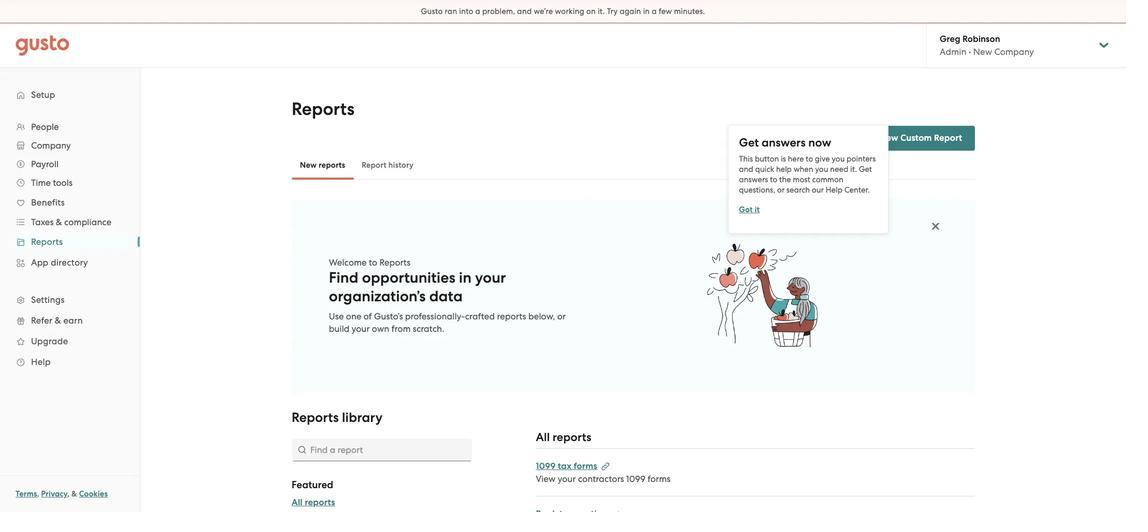 Task type: describe. For each thing, give the bounding box(es) containing it.
got
[[739, 205, 753, 214]]

benefits link
[[10, 193, 129, 212]]

got it
[[739, 205, 760, 214]]

setup link
[[10, 85, 129, 104]]

1 , from the left
[[37, 489, 39, 499]]

here
[[788, 154, 804, 163]]

tools
[[53, 178, 73, 188]]

or inside use one of gusto's professionally-crafted reports below, or build your own from scratch.
[[558, 311, 566, 322]]

contractors
[[578, 474, 624, 484]]

refer
[[31, 315, 52, 326]]

app directory
[[31, 257, 88, 268]]

1 a from the left
[[476, 7, 481, 16]]

ran
[[445, 7, 457, 16]]

view
[[536, 474, 556, 484]]

professionally-
[[405, 311, 465, 322]]

upgrade link
[[10, 332, 129, 351]]

1 horizontal spatial all
[[536, 430, 550, 444]]

robinson
[[963, 34, 1001, 45]]

one
[[346, 311, 362, 322]]

directory
[[51, 257, 88, 268]]

faqs
[[821, 133, 842, 144]]

greg robinson admin • new company
[[940, 34, 1035, 57]]

0 horizontal spatial all reports
[[292, 497, 335, 508]]

1 horizontal spatial in
[[643, 7, 650, 16]]

it. inside the get answers now this button is here to give you pointers and quick help when you need it. get answers to the most common questions, or search our help center.
[[851, 164, 857, 174]]

taxes & compliance
[[31, 217, 112, 227]]

data
[[429, 287, 463, 305]]

we're
[[534, 7, 553, 16]]

reports library
[[292, 410, 383, 426]]

report history button
[[354, 153, 422, 178]]

tax
[[558, 461, 572, 472]]

terms , privacy , & cookies
[[16, 489, 108, 499]]

use one of gusto's professionally-crafted reports below, or build your own from scratch.
[[329, 311, 566, 334]]

welcome to reports find opportunities in your organization's data
[[329, 257, 506, 305]]

to inside welcome to reports find opportunities in your organization's data
[[369, 257, 377, 268]]

welcome
[[329, 257, 367, 268]]

new reports button
[[292, 153, 354, 178]]

your inside welcome to reports find opportunities in your organization's data
[[475, 269, 506, 287]]

our
[[812, 185, 824, 194]]

quick
[[756, 164, 775, 174]]

when
[[794, 164, 814, 174]]

new for new reports
[[300, 160, 317, 170]]

your inside use one of gusto's professionally-crafted reports below, or build your own from scratch.
[[352, 324, 370, 334]]

0 vertical spatial forms
[[574, 461, 598, 472]]

greg
[[940, 34, 961, 45]]

terms link
[[16, 489, 37, 499]]

company button
[[10, 136, 129, 155]]

2 vertical spatial &
[[71, 489, 77, 499]]

working
[[555, 7, 585, 16]]

settings link
[[10, 290, 129, 309]]

featured
[[292, 479, 334, 491]]

find
[[329, 269, 359, 287]]

from
[[392, 324, 411, 334]]

time tools button
[[10, 173, 129, 192]]

benefits
[[31, 197, 65, 208]]

now
[[809, 135, 832, 149]]

new custom report link
[[855, 126, 975, 151]]

compliance
[[64, 217, 112, 227]]

cookies button
[[79, 488, 108, 500]]

2 a from the left
[[652, 7, 657, 16]]

below,
[[529, 311, 555, 322]]

the
[[780, 175, 791, 184]]

1 vertical spatial 1099
[[627, 474, 646, 484]]

questions,
[[739, 185, 776, 194]]

cookies
[[79, 489, 108, 499]]

new reports
[[300, 160, 345, 170]]

gusto ran into a problem, and we're working on it. try again in a few minutes.
[[421, 7, 705, 16]]

terms
[[16, 489, 37, 499]]

pointers
[[847, 154, 876, 163]]

reports inside reports link
[[31, 237, 63, 247]]

taxes
[[31, 217, 54, 227]]

privacy
[[41, 489, 67, 499]]

crafted
[[465, 311, 495, 322]]

reports tab list
[[292, 151, 975, 180]]

on
[[587, 7, 596, 16]]

1099 tax forms link
[[536, 461, 610, 472]]

people button
[[10, 118, 129, 136]]

report inside button
[[362, 160, 387, 170]]

library
[[342, 410, 383, 426]]

gusto's
[[374, 311, 403, 322]]

most
[[793, 175, 811, 184]]

own
[[372, 324, 390, 334]]

report history
[[362, 160, 414, 170]]

taxes & compliance button
[[10, 213, 129, 231]]

setup
[[31, 90, 55, 100]]

this
[[739, 154, 753, 163]]



Task type: locate. For each thing, give the bounding box(es) containing it.
0 vertical spatial or
[[777, 185, 785, 194]]

into
[[459, 7, 474, 16]]

1 horizontal spatial it.
[[851, 164, 857, 174]]

admin
[[940, 47, 967, 57]]

help
[[826, 185, 843, 194], [31, 357, 51, 367]]

1 horizontal spatial ,
[[67, 489, 70, 499]]

button
[[755, 154, 779, 163]]

use
[[329, 311, 344, 322]]

1 vertical spatial forms
[[648, 474, 671, 484]]

or inside the get answers now this button is here to give you pointers and quick help when you need it. get answers to the most common questions, or search our help center.
[[777, 185, 785, 194]]

custom
[[901, 133, 932, 143]]

new
[[974, 47, 993, 57], [880, 133, 899, 143], [300, 160, 317, 170]]

it. down pointers
[[851, 164, 857, 174]]

2 vertical spatial your
[[558, 474, 576, 484]]

refer & earn
[[31, 315, 83, 326]]

& for compliance
[[56, 217, 62, 227]]

privacy link
[[41, 489, 67, 499]]

in
[[643, 7, 650, 16], [459, 269, 472, 287]]

•
[[969, 47, 972, 57]]

get answers now this button is here to give you pointers and quick help when you need it. get answers to the most common questions, or search our help center.
[[739, 135, 876, 194]]

0 horizontal spatial in
[[459, 269, 472, 287]]

1 vertical spatial report
[[362, 160, 387, 170]]

new custom report
[[880, 133, 963, 143]]

new for new custom report
[[880, 133, 899, 143]]

gusto
[[421, 7, 443, 16]]

0 horizontal spatial your
[[352, 324, 370, 334]]

again
[[620, 7, 641, 16]]

all up '1099 tax forms'
[[536, 430, 550, 444]]

1 vertical spatial all reports
[[292, 497, 335, 508]]

1099
[[536, 461, 556, 472], [627, 474, 646, 484]]

0 vertical spatial all
[[536, 430, 550, 444]]

0 horizontal spatial to
[[369, 257, 377, 268]]

all
[[536, 430, 550, 444], [292, 497, 303, 508]]

new inside "greg robinson admin • new company"
[[974, 47, 993, 57]]

in inside welcome to reports find opportunities in your organization's data
[[459, 269, 472, 287]]

new inside button
[[300, 160, 317, 170]]

0 horizontal spatial a
[[476, 7, 481, 16]]

help
[[776, 164, 792, 174]]

0 horizontal spatial or
[[558, 311, 566, 322]]

try
[[607, 7, 618, 16]]

and
[[517, 7, 532, 16], [739, 164, 754, 174]]

search
[[787, 185, 810, 194]]

it. right on at the right top of the page
[[598, 7, 605, 16]]

got it button
[[739, 203, 760, 216]]

to up when at the top right of the page
[[806, 154, 813, 163]]

faqs button
[[809, 132, 842, 145]]

1 horizontal spatial 1099
[[627, 474, 646, 484]]

a right into on the left of page
[[476, 7, 481, 16]]

center.
[[845, 185, 870, 194]]

&
[[56, 217, 62, 227], [55, 315, 61, 326], [71, 489, 77, 499]]

1 horizontal spatial your
[[475, 269, 506, 287]]

help link
[[10, 353, 129, 371]]

or right below,
[[558, 311, 566, 322]]

you
[[832, 154, 845, 163], [816, 164, 829, 174]]

reports inside use one of gusto's professionally-crafted reports below, or build your own from scratch.
[[497, 311, 526, 322]]

0 horizontal spatial 1099
[[536, 461, 556, 472]]

0 vertical spatial all reports
[[536, 430, 592, 444]]

1 vertical spatial &
[[55, 315, 61, 326]]

2 horizontal spatial your
[[558, 474, 576, 484]]

1 vertical spatial to
[[770, 175, 778, 184]]

2 vertical spatial new
[[300, 160, 317, 170]]

2 , from the left
[[67, 489, 70, 499]]

1 vertical spatial or
[[558, 311, 566, 322]]

company down people
[[31, 140, 71, 151]]

0 vertical spatial &
[[56, 217, 62, 227]]

1 vertical spatial help
[[31, 357, 51, 367]]

of
[[364, 311, 372, 322]]

1 horizontal spatial get
[[859, 164, 872, 174]]

to left the the
[[770, 175, 778, 184]]

all reports
[[536, 430, 592, 444], [292, 497, 335, 508]]

minutes.
[[674, 7, 705, 16]]

it.
[[598, 7, 605, 16], [851, 164, 857, 174]]

all inside all reports button
[[292, 497, 303, 508]]

1 horizontal spatial all reports
[[536, 430, 592, 444]]

1 horizontal spatial to
[[770, 175, 778, 184]]

payroll button
[[10, 155, 129, 173]]

1 vertical spatial all
[[292, 497, 303, 508]]

0 vertical spatial your
[[475, 269, 506, 287]]

1 horizontal spatial report
[[935, 133, 963, 143]]

0 vertical spatial to
[[806, 154, 813, 163]]

0 horizontal spatial new
[[300, 160, 317, 170]]

help down upgrade
[[31, 357, 51, 367]]

1 vertical spatial get
[[859, 164, 872, 174]]

help inside the get answers now this button is here to give you pointers and quick help when you need it. get answers to the most common questions, or search our help center.
[[826, 185, 843, 194]]

1 horizontal spatial or
[[777, 185, 785, 194]]

list
[[0, 118, 140, 372]]

get
[[739, 135, 759, 149], [859, 164, 872, 174]]

0 horizontal spatial help
[[31, 357, 51, 367]]

0 horizontal spatial get
[[739, 135, 759, 149]]

in up data
[[459, 269, 472, 287]]

& left cookies
[[71, 489, 77, 499]]

1 vertical spatial new
[[880, 133, 899, 143]]

earn
[[63, 315, 83, 326]]

0 vertical spatial get
[[739, 135, 759, 149]]

your
[[475, 269, 506, 287], [352, 324, 370, 334], [558, 474, 576, 484]]

& inside dropdown button
[[56, 217, 62, 227]]

report left "history"
[[362, 160, 387, 170]]

1 vertical spatial company
[[31, 140, 71, 151]]

need
[[831, 164, 849, 174]]

it
[[755, 205, 760, 214]]

1 horizontal spatial new
[[880, 133, 899, 143]]

reports
[[319, 160, 345, 170], [497, 311, 526, 322], [553, 430, 592, 444], [305, 497, 335, 508]]

gusto navigation element
[[0, 68, 140, 389]]

& left earn
[[55, 315, 61, 326]]

payroll
[[31, 159, 59, 169]]

time
[[31, 178, 51, 188]]

is
[[781, 154, 786, 163]]

list containing people
[[0, 118, 140, 372]]

0 vertical spatial help
[[826, 185, 843, 194]]

in right again
[[643, 7, 650, 16]]

a
[[476, 7, 481, 16], [652, 7, 657, 16]]

& for earn
[[55, 315, 61, 326]]

to right "welcome"
[[369, 257, 377, 268]]

0 vertical spatial 1099
[[536, 461, 556, 472]]

0 vertical spatial it.
[[598, 7, 605, 16]]

,
[[37, 489, 39, 499], [67, 489, 70, 499]]

0 horizontal spatial ,
[[37, 489, 39, 499]]

0 vertical spatial company
[[995, 47, 1035, 57]]

2 horizontal spatial new
[[974, 47, 993, 57]]

get up "this" on the top of the page
[[739, 135, 759, 149]]

report right the 'custom'
[[935, 133, 963, 143]]

and inside the get answers now this button is here to give you pointers and quick help when you need it. get answers to the most common questions, or search our help center.
[[739, 164, 754, 174]]

all reports up the tax
[[536, 430, 592, 444]]

and down "this" on the top of the page
[[739, 164, 754, 174]]

0 horizontal spatial all
[[292, 497, 303, 508]]

your up crafted
[[475, 269, 506, 287]]

Report Search bar field
[[292, 439, 472, 461]]

1 horizontal spatial a
[[652, 7, 657, 16]]

a left the few on the right top of the page
[[652, 7, 657, 16]]

1 vertical spatial you
[[816, 164, 829, 174]]

your down '1099 tax forms'
[[558, 474, 576, 484]]

and left we're
[[517, 7, 532, 16]]

home image
[[16, 35, 69, 56]]

view your contractors 1099 forms
[[536, 474, 671, 484]]

upgrade
[[31, 336, 68, 346]]

scratch.
[[413, 324, 444, 334]]

answers up the is
[[762, 135, 806, 149]]

1099 tax forms
[[536, 461, 598, 472]]

0 vertical spatial in
[[643, 7, 650, 16]]

& right taxes
[[56, 217, 62, 227]]

company inside 'company' dropdown button
[[31, 140, 71, 151]]

2 horizontal spatial to
[[806, 154, 813, 163]]

forms
[[574, 461, 598, 472], [648, 474, 671, 484]]

1 horizontal spatial help
[[826, 185, 843, 194]]

0 vertical spatial answers
[[762, 135, 806, 149]]

1099 right contractors
[[627, 474, 646, 484]]

help down common
[[826, 185, 843, 194]]

answers
[[762, 135, 806, 149], [739, 175, 769, 184]]

reports inside welcome to reports find opportunities in your organization's data
[[380, 257, 411, 268]]

get down pointers
[[859, 164, 872, 174]]

0 horizontal spatial and
[[517, 7, 532, 16]]

settings
[[31, 295, 65, 305]]

you down give
[[816, 164, 829, 174]]

history
[[389, 160, 414, 170]]

1 horizontal spatial you
[[832, 154, 845, 163]]

few
[[659, 7, 672, 16]]

0 horizontal spatial company
[[31, 140, 71, 151]]

problem,
[[483, 7, 515, 16]]

0 vertical spatial new
[[974, 47, 993, 57]]

1 horizontal spatial and
[[739, 164, 754, 174]]

reports inside tab list
[[319, 160, 345, 170]]

all reports button
[[292, 497, 335, 509]]

reports
[[292, 98, 355, 120], [31, 237, 63, 247], [380, 257, 411, 268], [292, 410, 339, 426]]

or down the the
[[777, 185, 785, 194]]

0 horizontal spatial you
[[816, 164, 829, 174]]

0 horizontal spatial forms
[[574, 461, 598, 472]]

refer & earn link
[[10, 311, 129, 330]]

1 horizontal spatial company
[[995, 47, 1035, 57]]

answers up questions, on the right top of the page
[[739, 175, 769, 184]]

you up need
[[832, 154, 845, 163]]

1 vertical spatial and
[[739, 164, 754, 174]]

1 horizontal spatial forms
[[648, 474, 671, 484]]

1 vertical spatial it.
[[851, 164, 857, 174]]

1 vertical spatial your
[[352, 324, 370, 334]]

1 vertical spatial in
[[459, 269, 472, 287]]

all reports down featured
[[292, 497, 335, 508]]

, left privacy link
[[37, 489, 39, 499]]

app
[[31, 257, 48, 268]]

all down featured
[[292, 497, 303, 508]]

company inside "greg robinson admin • new company"
[[995, 47, 1035, 57]]

0 horizontal spatial report
[[362, 160, 387, 170]]

0 vertical spatial report
[[935, 133, 963, 143]]

1099 up view
[[536, 461, 556, 472]]

0 vertical spatial and
[[517, 7, 532, 16]]

company down robinson
[[995, 47, 1035, 57]]

1 vertical spatial answers
[[739, 175, 769, 184]]

your down one
[[352, 324, 370, 334]]

organization's
[[329, 287, 426, 305]]

time tools
[[31, 178, 73, 188]]

reports link
[[10, 232, 129, 251]]

common
[[813, 175, 844, 184]]

people
[[31, 122, 59, 132]]

build
[[329, 324, 350, 334]]

help inside gusto navigation element
[[31, 357, 51, 367]]

0 vertical spatial you
[[832, 154, 845, 163]]

company
[[995, 47, 1035, 57], [31, 140, 71, 151]]

, left cookies
[[67, 489, 70, 499]]

0 horizontal spatial it.
[[598, 7, 605, 16]]

2 vertical spatial to
[[369, 257, 377, 268]]



Task type: vqa. For each thing, say whether or not it's contained in the screenshot.
PRIVACY
yes



